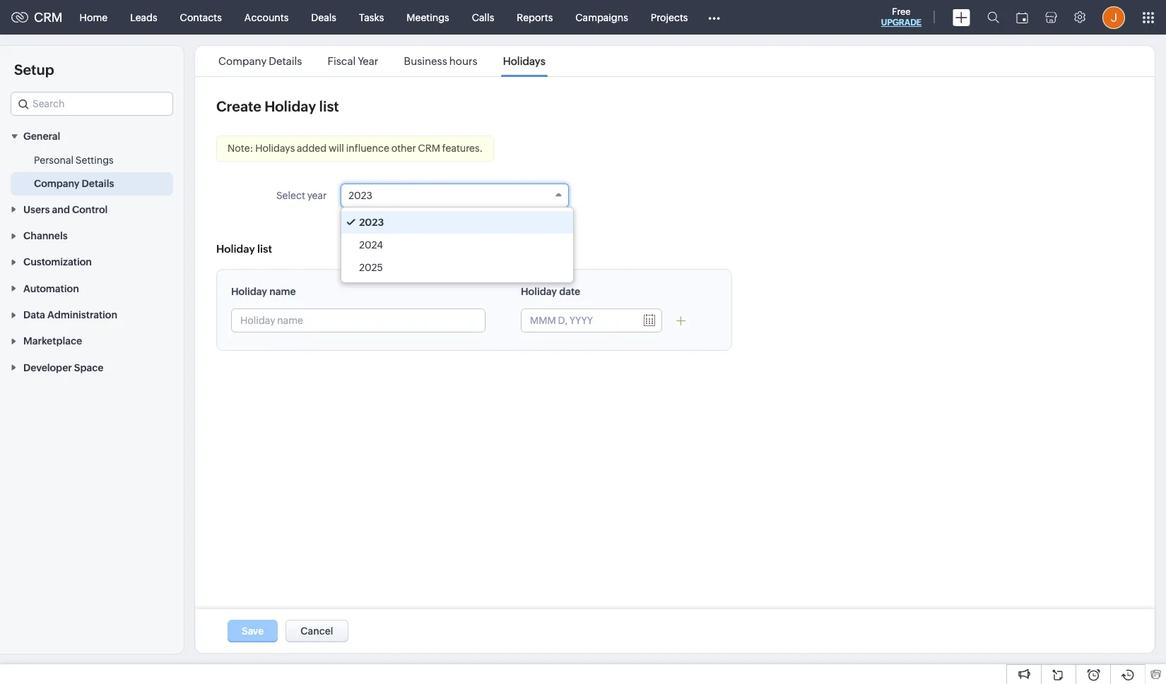 Task type: vqa. For each thing, say whether or not it's contained in the screenshot.
control
no



Task type: locate. For each thing, give the bounding box(es) containing it.
holiday up holiday name
[[216, 243, 255, 255]]

fiscal year link
[[325, 55, 381, 67]]

business
[[404, 55, 447, 67]]

1 vertical spatial 2023
[[359, 217, 384, 228]]

1 horizontal spatial holidays
[[503, 55, 545, 67]]

list box containing 2023
[[342, 208, 573, 283]]

date
[[559, 286, 580, 298]]

1 horizontal spatial company details link
[[216, 55, 304, 67]]

2023 up "2024" at the left of the page
[[359, 217, 384, 228]]

accounts link
[[233, 0, 300, 34]]

details
[[269, 55, 302, 67], [82, 178, 114, 190]]

1 horizontal spatial details
[[269, 55, 302, 67]]

meetings link
[[395, 0, 461, 34]]

1 vertical spatial holidays
[[255, 143, 295, 154]]

1 horizontal spatial company
[[218, 55, 267, 67]]

2023
[[349, 190, 372, 201], [359, 217, 384, 228]]

holidays down reports at left top
[[503, 55, 545, 67]]

home link
[[68, 0, 119, 34]]

1 vertical spatial company details link
[[34, 177, 114, 191]]

holidays right note:
[[255, 143, 295, 154]]

0 horizontal spatial company details
[[34, 178, 114, 190]]

2023 option
[[342, 211, 573, 234]]

list box
[[342, 208, 573, 283]]

company down personal
[[34, 178, 80, 190]]

holiday
[[265, 98, 316, 114], [216, 243, 255, 255], [231, 286, 267, 298], [521, 286, 557, 298]]

company details
[[218, 55, 302, 67], [34, 178, 114, 190]]

leads link
[[119, 0, 169, 34]]

crm left home link
[[34, 10, 63, 25]]

holiday left date
[[521, 286, 557, 298]]

tasks link
[[348, 0, 395, 34]]

campaigns
[[575, 12, 628, 23]]

contacts link
[[169, 0, 233, 34]]

general region
[[0, 149, 184, 196]]

other
[[391, 143, 416, 154]]

list up holiday name
[[257, 243, 272, 255]]

company details link inside general region
[[34, 177, 114, 191]]

list up the will
[[319, 98, 339, 114]]

MMM d, yyyy text field
[[522, 310, 635, 332]]

company
[[218, 55, 267, 67], [34, 178, 80, 190]]

features.
[[442, 143, 483, 154]]

company up create on the left of the page
[[218, 55, 267, 67]]

calls link
[[461, 0, 506, 34]]

1 horizontal spatial crm
[[418, 143, 440, 154]]

0 vertical spatial company details link
[[216, 55, 304, 67]]

1 vertical spatial company details
[[34, 178, 114, 190]]

details down settings
[[82, 178, 114, 190]]

deals
[[311, 12, 336, 23]]

1 horizontal spatial list
[[319, 98, 339, 114]]

personal settings link
[[34, 154, 114, 168]]

0 vertical spatial crm
[[34, 10, 63, 25]]

0 vertical spatial details
[[269, 55, 302, 67]]

holiday left name
[[231, 286, 267, 298]]

free
[[892, 6, 911, 17]]

company inside general region
[[34, 178, 80, 190]]

list containing company details
[[206, 46, 558, 76]]

leads
[[130, 12, 157, 23]]

company details down personal settings link at the left of the page
[[34, 178, 114, 190]]

0 horizontal spatial company details link
[[34, 177, 114, 191]]

company details inside list
[[218, 55, 302, 67]]

2023 field
[[341, 184, 569, 208]]

0 vertical spatial 2023
[[349, 190, 372, 201]]

crm
[[34, 10, 63, 25], [418, 143, 440, 154]]

holidays link
[[501, 55, 548, 67]]

list
[[206, 46, 558, 76]]

1 vertical spatial company
[[34, 178, 80, 190]]

company details down accounts
[[218, 55, 302, 67]]

1 horizontal spatial company details
[[218, 55, 302, 67]]

0 vertical spatial company details
[[218, 55, 302, 67]]

holidays
[[503, 55, 545, 67], [255, 143, 295, 154]]

business hours
[[404, 55, 477, 67]]

influence
[[346, 143, 389, 154]]

create holiday list
[[216, 98, 339, 114]]

2024
[[359, 240, 383, 251]]

details inside list
[[269, 55, 302, 67]]

0 vertical spatial holidays
[[503, 55, 545, 67]]

details up create holiday list
[[269, 55, 302, 67]]

2023 right year
[[349, 190, 372, 201]]

select
[[276, 190, 305, 201]]

note: holidays added will influence other crm features.
[[228, 143, 483, 154]]

1 vertical spatial list
[[257, 243, 272, 255]]

0 horizontal spatial details
[[82, 178, 114, 190]]

home
[[80, 12, 108, 23]]

2025
[[359, 262, 383, 274]]

2025 option
[[342, 257, 573, 279]]

company details link down accounts
[[216, 55, 304, 67]]

1 vertical spatial details
[[82, 178, 114, 190]]

list
[[319, 98, 339, 114], [257, 243, 272, 255]]

company details link down personal settings link at the left of the page
[[34, 177, 114, 191]]

create
[[216, 98, 261, 114]]

0 horizontal spatial company
[[34, 178, 80, 190]]

holiday for holiday list
[[216, 243, 255, 255]]

holiday name
[[231, 286, 296, 298]]

crm right other
[[418, 143, 440, 154]]

holiday for holiday name
[[231, 286, 267, 298]]

company details link
[[216, 55, 304, 67], [34, 177, 114, 191]]

contacts
[[180, 12, 222, 23]]



Task type: describe. For each thing, give the bounding box(es) containing it.
company details inside general region
[[34, 178, 114, 190]]

projects link
[[639, 0, 699, 34]]

0 horizontal spatial crm
[[34, 10, 63, 25]]

2024 option
[[342, 234, 573, 257]]

cancel
[[301, 626, 333, 637]]

fiscal year
[[328, 55, 378, 67]]

campaigns link
[[564, 0, 639, 34]]

note:
[[228, 143, 253, 154]]

reports link
[[506, 0, 564, 34]]

reports
[[517, 12, 553, 23]]

accounts
[[244, 12, 289, 23]]

holiday list
[[216, 243, 272, 255]]

0 vertical spatial company
[[218, 55, 267, 67]]

setup
[[14, 61, 54, 78]]

name
[[269, 286, 296, 298]]

added
[[297, 143, 327, 154]]

general button
[[0, 123, 184, 149]]

crm link
[[11, 10, 63, 25]]

year
[[358, 55, 378, 67]]

Holiday name text field
[[232, 310, 485, 332]]

general
[[23, 131, 60, 142]]

meetings
[[407, 12, 449, 23]]

cancel button
[[286, 621, 348, 643]]

0 horizontal spatial list
[[257, 243, 272, 255]]

deals link
[[300, 0, 348, 34]]

business hours link
[[402, 55, 480, 67]]

free upgrade
[[881, 6, 922, 28]]

select year
[[276, 190, 327, 201]]

2023 inside field
[[349, 190, 372, 201]]

2023 inside option
[[359, 217, 384, 228]]

calls
[[472, 12, 494, 23]]

settings
[[75, 155, 114, 166]]

upgrade
[[881, 18, 922, 28]]

holiday up added
[[265, 98, 316, 114]]

hours
[[449, 55, 477, 67]]

details inside general region
[[82, 178, 114, 190]]

1 vertical spatial crm
[[418, 143, 440, 154]]

holiday for holiday date
[[521, 286, 557, 298]]

year
[[307, 190, 327, 201]]

personal settings
[[34, 155, 114, 166]]

personal
[[34, 155, 73, 166]]

will
[[329, 143, 344, 154]]

0 vertical spatial list
[[319, 98, 339, 114]]

fiscal
[[328, 55, 356, 67]]

0 horizontal spatial holidays
[[255, 143, 295, 154]]

projects
[[651, 12, 688, 23]]

holiday date
[[521, 286, 580, 298]]

tasks
[[359, 12, 384, 23]]



